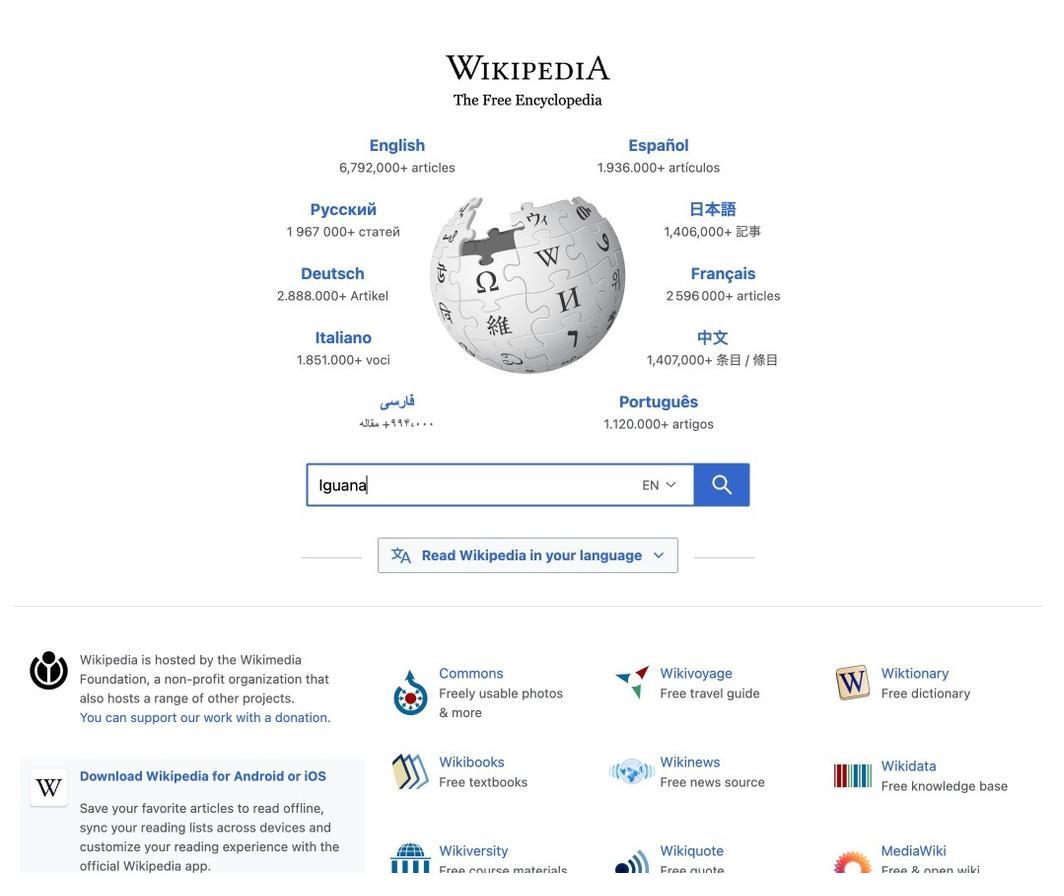 Task type: locate. For each thing, give the bounding box(es) containing it.
top languages element
[[256, 133, 801, 454]]

None search field
[[262, 458, 795, 519], [306, 463, 695, 507], [262, 458, 795, 519], [306, 463, 695, 507]]

other projects element
[[374, 650, 1044, 873]]



